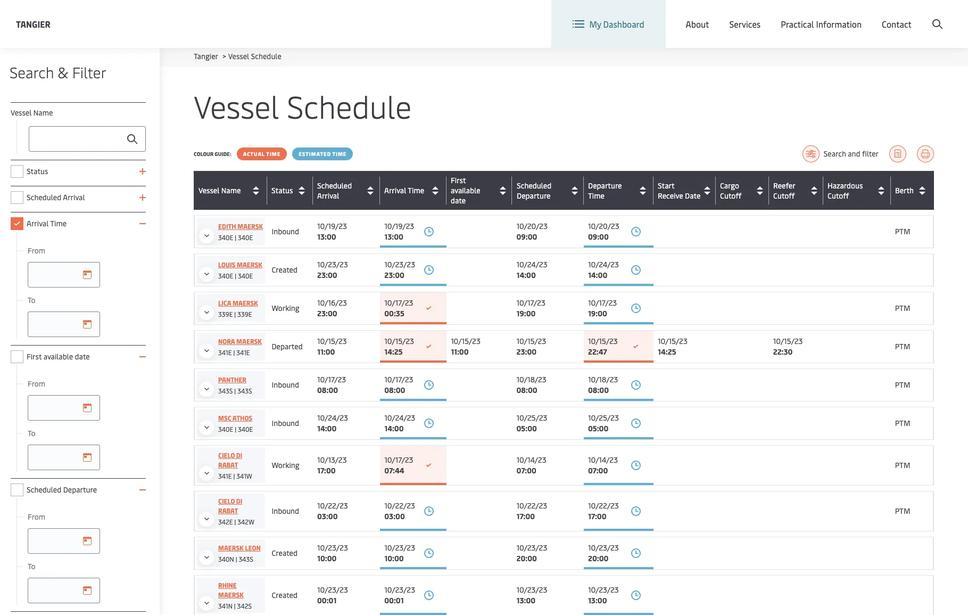Task type: describe. For each thing, give the bounding box(es) containing it.
10/15/23 22:47
[[588, 336, 618, 357]]

first available date for 2nd scheduled departure button from left
[[451, 175, 481, 206]]

vessel schedule
[[194, 85, 412, 127]]

1 09:00 from the left
[[517, 232, 538, 242]]

&
[[58, 62, 68, 82]]

about button
[[686, 0, 710, 48]]

arrival time button for scheduled arrival button for 2nd scheduled departure button from left
[[384, 182, 444, 199]]

1 14:25 from the left
[[385, 347, 403, 357]]

created for 23:00
[[272, 265, 298, 275]]

2 09:00 from the left
[[588, 232, 609, 242]]

hazardous cutoff button for berth button corresponding to second scheduled departure button from right
[[828, 180, 889, 201]]

tangier for tangier > vessel schedule
[[194, 51, 218, 61]]

1 10/25/23 05:00 from the left
[[517, 413, 548, 433]]

search & filter
[[10, 62, 106, 82]]

343s inside maersk leon 340n | 343s
[[239, 555, 253, 563]]

2 10/23/23 10:00 from the left
[[385, 543, 415, 563]]

341e up "panther"
[[237, 348, 250, 357]]

from for scheduled
[[28, 512, 45, 522]]

guide:
[[215, 150, 231, 158]]

my
[[590, 18, 602, 30]]

start for second scheduled departure button from right start receive date button
[[658, 180, 675, 190]]

342e
[[218, 518, 233, 526]]

2 07:00 from the left
[[588, 465, 608, 476]]

7 ptm from the top
[[896, 506, 911, 516]]

inbound for 13:00
[[272, 226, 299, 236]]

filter
[[72, 62, 106, 82]]

to text field for available
[[28, 445, 100, 470]]

| for 10/19/23 13:00
[[235, 233, 236, 242]]

first available date for second scheduled departure button from right
[[451, 175, 481, 206]]

2 10/17/23 08:00 from the left
[[385, 374, 414, 395]]

342s
[[237, 602, 252, 610]]

reefer for 'reefer cutoff' button for hazardous cutoff button associated with 2nd scheduled departure button from left berth button
[[774, 180, 796, 190]]

1 20:00 from the left
[[517, 553, 537, 563]]

hazardous cutoff button for 2nd scheduled departure button from left berth button
[[828, 180, 889, 201]]

global menu button
[[740, 0, 822, 32]]

1 05:00 from the left
[[517, 423, 537, 433]]

services
[[730, 18, 761, 30]]

about
[[686, 18, 710, 30]]

1 10/23/23 23:00 from the left
[[317, 259, 348, 280]]

from text field for departure
[[28, 528, 100, 554]]

/
[[885, 10, 888, 22]]

departed
[[272, 341, 303, 351]]

| for 10/24/23 14:00
[[235, 425, 236, 433]]

search for search & filter
[[10, 62, 54, 82]]

from for arrival
[[28, 246, 45, 256]]

start receive date button for second scheduled departure button from right
[[658, 180, 714, 201]]

1 19:00 from the left
[[517, 308, 536, 318]]

switch location
[[669, 10, 729, 21]]

start for start receive date button corresponding to 2nd scheduled departure button from left
[[658, 180, 675, 190]]

global menu
[[763, 10, 812, 22]]

status for scheduled arrival button for 2nd scheduled departure button from left's 'status' button
[[272, 185, 293, 195]]

scheduled arrival for second scheduled departure button from right
[[317, 180, 352, 201]]

340n
[[218, 555, 234, 563]]

22:30
[[774, 347, 793, 357]]

reefer cutoff button for hazardous cutoff button related to berth button corresponding to second scheduled departure button from right
[[774, 180, 821, 201]]

first available date button for arrival time button corresponding to scheduled arrival button for 2nd scheduled departure button from left
[[451, 175, 510, 206]]

estimated time
[[299, 150, 347, 158]]

2 10/25/23 05:00 from the left
[[588, 413, 619, 433]]

menu
[[790, 10, 812, 22]]

2 horizontal spatial 17:00
[[588, 511, 607, 521]]

scheduled for 2nd scheduled departure button from left
[[517, 180, 552, 190]]

nora maersk 341e | 341e
[[218, 337, 262, 357]]

3 10/15/23 from the left
[[451, 336, 481, 346]]

ptm for 10/25/23
[[896, 418, 911, 428]]

login / create account link
[[843, 0, 948, 31]]

2 scheduled departure button from the left
[[517, 180, 582, 201]]

| for 10/15/23 11:00
[[233, 348, 235, 357]]

7 10/15/23 from the left
[[774, 336, 803, 346]]

status button for second scheduled departure button from right scheduled arrival button
[[272, 182, 310, 199]]

10/13/23
[[317, 455, 347, 465]]

rabat for working
[[218, 461, 238, 469]]

scheduled for second scheduled departure button from right
[[517, 180, 552, 190]]

340e up lica maersk 339e | 339e
[[238, 272, 253, 280]]

2 11:00 from the left
[[451, 347, 469, 357]]

inbound for 08:00
[[272, 380, 299, 390]]

inbound for 03:00
[[272, 506, 299, 516]]

created for 10:00
[[272, 548, 298, 558]]

1 scheduled departure button from the left
[[517, 180, 582, 201]]

1 10/22/23 17:00 from the left
[[517, 501, 548, 521]]

1 reefer cutoff from the left
[[774, 180, 795, 201]]

| for 10/23/23 23:00
[[235, 272, 236, 280]]

2 05:00 from the left
[[588, 423, 609, 433]]

| inside 'cielo di rabat 342e | 342w'
[[235, 518, 236, 526]]

location
[[696, 10, 729, 21]]

6 10/15/23 from the left
[[658, 336, 688, 346]]

2 20:00 from the left
[[588, 553, 609, 563]]

2 10/20/23 from the left
[[588, 221, 620, 231]]

10/17/23 07:44
[[385, 455, 414, 476]]

panther 343s | 343s
[[218, 375, 252, 395]]

07:44
[[385, 465, 404, 476]]

rhine
[[218, 581, 237, 590]]

10/15/23 22:30
[[774, 336, 803, 357]]

1 10/19/23 from the left
[[317, 221, 347, 231]]

start receive date for second scheduled departure button from right start receive date button
[[658, 180, 701, 201]]

2 10/23/23 00:01 from the left
[[385, 585, 415, 605]]

1 339e from the left
[[218, 310, 233, 318]]

2 339e from the left
[[238, 310, 252, 318]]

2 08:00 from the left
[[385, 385, 405, 395]]

1 10/20/23 from the left
[[517, 221, 548, 231]]

msc athos 340e | 340e
[[218, 414, 253, 433]]

services button
[[730, 0, 761, 48]]

maersk leon 340n | 343s
[[218, 544, 261, 563]]

contact
[[882, 18, 912, 30]]

cielo di rabat 342e | 342w
[[218, 497, 255, 526]]

estimated
[[299, 150, 331, 158]]

arrival time for scheduled arrival button for 2nd scheduled departure button from left
[[384, 185, 425, 195]]

1 10/18/23 08:00 from the left
[[517, 374, 547, 395]]

edith
[[218, 222, 236, 231]]

10/15/23 23:00
[[517, 336, 547, 357]]

actual
[[243, 150, 265, 158]]

2 reefer cutoff from the left
[[774, 180, 796, 201]]

contact button
[[882, 0, 912, 48]]

vessel name for 2nd scheduled departure button from left
[[199, 185, 241, 195]]

1 10/15/23 14:25 from the left
[[385, 336, 414, 357]]

2 19:00 from the left
[[588, 308, 608, 318]]

2 10/15/23 11:00 from the left
[[451, 336, 481, 357]]

341n
[[218, 602, 233, 610]]

time for actual time
[[266, 150, 281, 158]]

0 vertical spatial schedule
[[251, 51, 282, 61]]

information
[[817, 18, 862, 30]]

to text field for departure
[[28, 578, 100, 603]]

1 10/15/23 from the left
[[317, 336, 347, 346]]

10/16/23
[[317, 298, 347, 308]]

| inside cielo di rabat 341e | 341w
[[233, 472, 235, 480]]

1 10/17/23 19:00 from the left
[[517, 298, 546, 318]]

2 10/19/23 from the left
[[385, 221, 414, 231]]

scheduled departure for 2nd scheduled departure button from left
[[517, 180, 552, 201]]

>
[[223, 51, 226, 61]]

create
[[891, 10, 915, 22]]

cargo cutoff button for start receive date button corresponding to 2nd scheduled departure button from left
[[721, 180, 767, 201]]

from text field for available
[[28, 395, 100, 421]]

edith maersk 340e | 340e
[[218, 222, 263, 242]]

status button for scheduled arrival button for 2nd scheduled departure button from left
[[272, 182, 310, 199]]

cielo for working
[[218, 451, 235, 460]]

maersk for 10/23/23 00:01
[[218, 591, 244, 599]]

1 10/23/23 10:00 from the left
[[317, 543, 348, 563]]

switch
[[669, 10, 694, 21]]

practical information button
[[781, 0, 862, 48]]

msc
[[218, 414, 231, 422]]

1 00:01 from the left
[[317, 595, 337, 605]]

vessel name button for scheduled arrival button for 2nd scheduled departure button from left's 'status' button
[[199, 182, 265, 199]]

342w
[[238, 518, 255, 526]]

1 vertical spatial schedule
[[287, 85, 412, 127]]

2 10/23/23 13:00 from the left
[[588, 585, 619, 605]]

panther
[[218, 375, 247, 384]]

from for first
[[28, 379, 45, 389]]

search and filter button
[[803, 145, 879, 162]]

10/13/23 17:00
[[317, 455, 347, 476]]

1 10/22/23 03:00 from the left
[[317, 501, 348, 521]]

340e up 'louis maersk 340e | 340e'
[[238, 233, 253, 242]]

ptm for 10/18/23
[[896, 380, 911, 390]]

athos
[[233, 414, 252, 422]]

login / create account
[[862, 10, 948, 22]]

2 10/18/23 08:00 from the left
[[588, 374, 618, 395]]

2 03:00 from the left
[[385, 511, 405, 521]]

4 08:00 from the left
[[588, 385, 609, 395]]

lica maersk 339e | 339e
[[218, 299, 258, 318]]

search and filter
[[824, 149, 879, 159]]

1 berth from the left
[[896, 185, 914, 195]]

arrival time button for second scheduled departure button from right scheduled arrival button
[[385, 182, 444, 199]]

2 10/15/23 14:25 from the left
[[658, 336, 688, 357]]

dashboard
[[604, 18, 645, 30]]

2 10/22/23 from the left
[[385, 501, 415, 511]]

2 10/20/23 09:00 from the left
[[588, 221, 620, 242]]

2 10/22/23 03:00 from the left
[[385, 501, 415, 521]]

my dashboard button
[[573, 0, 645, 48]]

to for first available date
[[28, 428, 35, 438]]

scheduled arrival for 2nd scheduled departure button from left
[[317, 180, 352, 201]]

00:35
[[385, 308, 405, 318]]

1 10/23/23 00:01 from the left
[[317, 585, 348, 605]]

status for second scheduled departure button from right scheduled arrival button's 'status' button
[[272, 185, 293, 195]]

tangier for tangier
[[16, 18, 50, 30]]

first available date button for arrival time button associated with second scheduled departure button from right scheduled arrival button
[[451, 175, 510, 206]]

341w
[[237, 472, 252, 480]]

23:00 inside 10/16/23 23:00
[[317, 308, 337, 318]]

filter
[[863, 149, 879, 159]]

first for second scheduled departure button from right
[[451, 175, 466, 185]]

2 14:25 from the left
[[658, 347, 677, 357]]

maersk inside maersk leon 340n | 343s
[[218, 544, 244, 552]]

account
[[917, 10, 948, 22]]

global
[[763, 10, 788, 22]]

3 10/22/23 from the left
[[517, 501, 548, 511]]

tangier > vessel schedule
[[194, 51, 282, 61]]



Task type: locate. For each thing, give the bounding box(es) containing it.
rabat for inbound
[[218, 506, 238, 515]]

reefer
[[774, 180, 795, 190], [774, 180, 796, 190]]

1 vertical spatial from text field
[[28, 395, 100, 421]]

scheduled departure for second scheduled departure button from right
[[517, 180, 552, 201]]

time
[[266, 150, 281, 158], [333, 150, 347, 158]]

2 created from the top
[[272, 548, 298, 558]]

cargo cutoff button for second scheduled departure button from right start receive date button
[[721, 180, 767, 201]]

created right 'louis maersk 340e | 340e'
[[272, 265, 298, 275]]

20:00
[[517, 553, 537, 563], [588, 553, 609, 563]]

0 horizontal spatial 11:00
[[317, 347, 335, 357]]

1 11:00 from the left
[[317, 347, 335, 357]]

340e down louis
[[218, 272, 233, 280]]

03:00 down 07:44
[[385, 511, 405, 521]]

10/23/23 23:00 up 10/17/23 00:35
[[385, 259, 415, 280]]

working up departed
[[272, 303, 300, 313]]

1 horizontal spatial 09:00
[[588, 232, 609, 242]]

maersk inside edith maersk 340e | 340e
[[238, 222, 263, 231]]

05:00
[[517, 423, 537, 433], [588, 423, 609, 433]]

| inside 'louis maersk 340e | 340e'
[[235, 272, 236, 280]]

0 vertical spatial from
[[28, 246, 45, 256]]

0 vertical spatial from text field
[[28, 262, 100, 288]]

to for scheduled departure
[[28, 561, 35, 571]]

| inside lica maersk 339e | 339e
[[235, 310, 236, 318]]

to text field for time
[[28, 312, 100, 337]]

1 03:00 from the left
[[317, 511, 338, 521]]

3 inbound from the top
[[272, 418, 299, 428]]

vessel name button for second scheduled departure button from right scheduled arrival button's 'status' button
[[199, 182, 265, 199]]

10/23/23 23:00 up 10/16/23
[[317, 259, 348, 280]]

from text field for time
[[28, 262, 100, 288]]

0 horizontal spatial 10/19/23 13:00
[[317, 221, 347, 242]]

To text field
[[28, 312, 100, 337], [28, 445, 100, 470], [28, 578, 100, 603]]

1 berth button from the left
[[896, 182, 931, 199]]

2 berth from the left
[[896, 185, 914, 195]]

| for 10/23/23 10:00
[[236, 555, 237, 563]]

1 10/15/23 11:00 from the left
[[317, 336, 347, 357]]

03:00 down 10/13/23 17:00
[[317, 511, 338, 521]]

1 vertical spatial cielo
[[218, 497, 235, 505]]

rabat
[[218, 461, 238, 469], [218, 506, 238, 515]]

1 reefer cutoff button from the left
[[774, 180, 821, 201]]

0 vertical spatial working
[[272, 303, 300, 313]]

time right estimated in the top of the page
[[333, 150, 347, 158]]

10/16/23 23:00
[[317, 298, 347, 318]]

0 vertical spatial search
[[10, 62, 54, 82]]

10/22/23
[[317, 501, 348, 511], [385, 501, 415, 511], [517, 501, 548, 511], [588, 501, 619, 511]]

0 horizontal spatial tangier link
[[16, 17, 50, 31]]

1 horizontal spatial 10/22/23 03:00
[[385, 501, 415, 521]]

1 horizontal spatial tangier link
[[194, 51, 218, 61]]

maersk right 'edith'
[[238, 222, 263, 231]]

1 horizontal spatial 03:00
[[385, 511, 405, 521]]

0 vertical spatial to
[[28, 295, 35, 305]]

departure time for 2nd scheduled departure button from left departure time button
[[588, 180, 622, 201]]

0 horizontal spatial 05:00
[[517, 423, 537, 433]]

name
[[33, 108, 53, 118], [221, 185, 241, 195], [221, 185, 241, 195]]

available
[[451, 185, 481, 195], [451, 185, 481, 195], [43, 351, 73, 362]]

0 horizontal spatial 10/25/23 05:00
[[517, 413, 548, 433]]

start receive date
[[658, 180, 701, 201], [658, 180, 701, 201]]

departure time for departure time button associated with second scheduled departure button from right
[[588, 180, 622, 201]]

reefer for hazardous cutoff button related to berth button corresponding to second scheduled departure button from right's 'reefer cutoff' button
[[774, 180, 795, 190]]

4 10/15/23 from the left
[[517, 336, 547, 346]]

10/24/23
[[517, 259, 548, 269], [588, 259, 619, 269], [317, 413, 348, 423], [385, 413, 416, 423]]

reefer cutoff button for hazardous cutoff button associated with 2nd scheduled departure button from left berth button
[[774, 180, 821, 201]]

hazardous cutoff for hazardous cutoff button associated with 2nd scheduled departure button from left berth button
[[828, 180, 863, 201]]

inbound for 14:00
[[272, 418, 299, 428]]

2 to text field from the top
[[28, 445, 100, 470]]

cielo for inbound
[[218, 497, 235, 505]]

0 horizontal spatial 10/18/23
[[517, 374, 547, 384]]

14:25
[[385, 347, 403, 357], [658, 347, 677, 357]]

10/17/23 19:00 up 10/15/23 23:00
[[517, 298, 546, 318]]

0 horizontal spatial 10/23/23 13:00
[[517, 585, 548, 605]]

| up nora
[[235, 310, 236, 318]]

di inside 'cielo di rabat 342e | 342w'
[[236, 497, 242, 505]]

0 horizontal spatial search
[[10, 62, 54, 82]]

| down the athos
[[235, 425, 236, 433]]

maersk for 10/15/23 11:00
[[237, 337, 262, 346]]

10/22/23 03:00
[[317, 501, 348, 521], [385, 501, 415, 521]]

0 horizontal spatial time
[[266, 150, 281, 158]]

nora
[[218, 337, 235, 346]]

10/17/23
[[385, 298, 414, 308], [517, 298, 546, 308], [588, 298, 617, 308], [317, 374, 346, 384], [385, 374, 414, 384], [385, 455, 414, 465]]

reefer cutoff
[[774, 180, 795, 201], [774, 180, 796, 201]]

0 horizontal spatial 10/23/23 00:01
[[317, 585, 348, 605]]

2 10/25/23 from the left
[[588, 413, 619, 423]]

1 vertical spatial tangier
[[194, 51, 218, 61]]

status button
[[272, 182, 310, 199], [272, 182, 310, 199]]

10/19/23 13:00
[[317, 221, 347, 242], [385, 221, 414, 242]]

1 horizontal spatial time
[[333, 150, 347, 158]]

1 horizontal spatial 10/19/23
[[385, 221, 414, 231]]

1 horizontal spatial 10/23/23 13:00
[[588, 585, 619, 605]]

1 horizontal spatial schedule
[[287, 85, 412, 127]]

2 di from the top
[[236, 497, 242, 505]]

1 time from the left
[[266, 150, 281, 158]]

actual time
[[243, 150, 281, 158]]

1 vertical spatial tangier link
[[194, 51, 218, 61]]

0 horizontal spatial 10/22/23 03:00
[[317, 501, 348, 521]]

rabat inside cielo di rabat 341e | 341w
[[218, 461, 238, 469]]

inbound right edith maersk 340e | 340e
[[272, 226, 299, 236]]

2 10/15/23 from the left
[[385, 336, 414, 346]]

hazardous for hazardous cutoff button associated with 2nd scheduled departure button from left berth button
[[828, 180, 863, 190]]

13:00
[[317, 232, 336, 242], [385, 232, 404, 242], [517, 595, 536, 605], [588, 595, 607, 605]]

practical information
[[781, 18, 862, 30]]

cielo di rabat 341e | 341w
[[218, 451, 252, 480]]

di for working
[[236, 451, 242, 460]]

1 horizontal spatial 339e
[[238, 310, 252, 318]]

2 00:01 from the left
[[385, 595, 404, 605]]

| for 10/23/23 00:01
[[234, 602, 236, 610]]

1 horizontal spatial 10/15/23 11:00
[[451, 336, 481, 357]]

created for 00:01
[[272, 590, 298, 600]]

start receive date button for 2nd scheduled departure button from left
[[658, 180, 714, 201]]

louis
[[218, 260, 236, 269]]

cargo cutoff button
[[721, 180, 767, 201], [721, 180, 767, 201]]

1 hazardous cutoff button from the left
[[828, 180, 889, 201]]

11:00
[[317, 347, 335, 357], [451, 347, 469, 357]]

cargo cutoff for cargo cutoff 'button' for start receive date button corresponding to 2nd scheduled departure button from left
[[721, 180, 742, 201]]

2 10/23/23 23:00 from the left
[[385, 259, 415, 280]]

0 horizontal spatial 10/14/23 07:00
[[517, 455, 547, 476]]

vessel name for second scheduled departure button from right
[[199, 185, 241, 195]]

1 horizontal spatial 10/17/23 08:00
[[385, 374, 414, 395]]

1 horizontal spatial 10/25/23 05:00
[[588, 413, 619, 433]]

10/20/23 09:00
[[517, 221, 548, 242], [588, 221, 620, 242]]

2 from from the top
[[28, 379, 45, 389]]

scheduled departure
[[517, 180, 552, 201], [517, 180, 552, 201], [27, 485, 97, 495]]

1 from from the top
[[28, 246, 45, 256]]

0 horizontal spatial 10/19/23
[[317, 221, 347, 231]]

receive for start receive date button corresponding to 2nd scheduled departure button from left
[[658, 190, 684, 201]]

vessel
[[228, 51, 249, 61], [194, 85, 279, 127], [11, 108, 32, 118], [199, 185, 220, 195], [199, 185, 220, 195]]

1 hazardous cutoff from the left
[[828, 180, 863, 201]]

2 to from the top
[[28, 428, 35, 438]]

10/24/23 14:00
[[517, 259, 548, 280], [588, 259, 619, 280], [317, 413, 348, 433], [385, 413, 416, 433]]

1 horizontal spatial 07:00
[[588, 465, 608, 476]]

None text field
[[29, 126, 146, 152]]

0 horizontal spatial tangier
[[16, 18, 50, 30]]

00:01
[[317, 595, 337, 605], [385, 595, 404, 605]]

07:00
[[517, 465, 537, 476], [588, 465, 608, 476]]

0 horizontal spatial schedule
[[251, 51, 282, 61]]

1 horizontal spatial search
[[824, 149, 847, 159]]

rabat up 342e
[[218, 506, 238, 515]]

22:47
[[588, 347, 608, 357]]

| right 341n
[[234, 602, 236, 610]]

0 horizontal spatial 10/17/23 08:00
[[317, 374, 346, 395]]

di for inbound
[[236, 497, 242, 505]]

departure time button for second scheduled departure button from right
[[588, 180, 651, 201]]

1 created from the top
[[272, 265, 298, 275]]

departure
[[588, 180, 622, 190], [588, 180, 622, 190], [517, 190, 551, 201], [517, 190, 551, 201], [63, 485, 97, 495]]

2 working from the top
[[272, 460, 300, 470]]

ptm for 10/15/23
[[896, 341, 911, 351]]

1 10/23/23 13:00 from the left
[[517, 585, 548, 605]]

search for search and filter
[[824, 149, 847, 159]]

2 10/19/23 13:00 from the left
[[385, 221, 414, 242]]

2 10/17/23 19:00 from the left
[[588, 298, 617, 318]]

2 vertical spatial created
[[272, 590, 298, 600]]

my dashboard
[[590, 18, 645, 30]]

17:00
[[317, 465, 336, 476], [517, 511, 535, 521], [588, 511, 607, 521]]

10/23/23 20:00
[[517, 543, 548, 563], [588, 543, 619, 563]]

2 hazardous cutoff from the left
[[828, 180, 863, 201]]

| down "panther"
[[235, 387, 236, 395]]

0 vertical spatial di
[[236, 451, 242, 460]]

340e down the msc
[[218, 425, 233, 433]]

10/17/23 19:00
[[517, 298, 546, 318], [588, 298, 617, 318]]

departure time
[[588, 180, 622, 201], [588, 180, 622, 201]]

lica
[[218, 299, 231, 307]]

search left &
[[10, 62, 54, 82]]

| right 340n
[[236, 555, 237, 563]]

inbound right the athos
[[272, 418, 299, 428]]

339e up nora maersk 341e | 341e
[[238, 310, 252, 318]]

10/23/23 10:00
[[317, 543, 348, 563], [385, 543, 415, 563]]

maersk for 10/23/23 23:00
[[237, 260, 262, 269]]

0 horizontal spatial 10/23/23 23:00
[[317, 259, 348, 280]]

2 10/23/23 20:00 from the left
[[588, 543, 619, 563]]

2 vertical spatial from text field
[[28, 528, 100, 554]]

340e down 'edith'
[[218, 233, 233, 242]]

2 reefer cutoff button from the left
[[774, 180, 821, 201]]

first available date button
[[451, 175, 510, 206], [451, 175, 510, 206]]

0 horizontal spatial 20:00
[[517, 553, 537, 563]]

1 10/23/23 20:00 from the left
[[517, 543, 548, 563]]

1 vertical spatial rabat
[[218, 506, 238, 515]]

louis maersk 340e | 340e
[[218, 260, 262, 280]]

1 horizontal spatial 10/18/23
[[588, 374, 618, 384]]

time right actual
[[266, 150, 281, 158]]

colour guide:
[[194, 150, 231, 158]]

10/22/23 03:00 down 07:44
[[385, 501, 415, 521]]

10/18/23 08:00 down 10/15/23 23:00
[[517, 374, 547, 395]]

1 ptm from the top
[[896, 226, 911, 236]]

1 horizontal spatial 10/20/23
[[588, 221, 620, 231]]

2 reefer from the left
[[774, 180, 796, 190]]

5 10/15/23 from the left
[[588, 336, 618, 346]]

first available date
[[451, 175, 481, 206], [451, 175, 481, 206], [27, 351, 90, 362]]

1 to text field from the top
[[28, 312, 100, 337]]

inbound down departed
[[272, 380, 299, 390]]

2 10/14/23 from the left
[[588, 455, 618, 465]]

0 horizontal spatial 10/18/23 08:00
[[517, 374, 547, 395]]

rabat up 341w
[[218, 461, 238, 469]]

maersk up 340n
[[218, 544, 244, 552]]

switch location button
[[652, 10, 729, 21]]

created right rhine maersk 341n | 342s
[[272, 590, 298, 600]]

tangier link
[[16, 17, 50, 31], [194, 51, 218, 61]]

and
[[848, 149, 861, 159]]

19:00 up 10/15/23 23:00
[[517, 308, 536, 318]]

0 vertical spatial tangier link
[[16, 17, 50, 31]]

reefer cutoff button
[[774, 180, 821, 201], [774, 180, 821, 201]]

341e inside cielo di rabat 341e | 341w
[[218, 472, 232, 480]]

schedule
[[251, 51, 282, 61], [287, 85, 412, 127]]

1 di from the top
[[236, 451, 242, 460]]

first for 2nd scheduled departure button from left
[[451, 175, 466, 185]]

1 horizontal spatial 10/25/23
[[588, 413, 619, 423]]

1 10/17/23 08:00 from the left
[[317, 374, 346, 395]]

cargo cutoff for cargo cutoff 'button' associated with second scheduled departure button from right start receive date button
[[721, 180, 742, 201]]

di up 342w
[[236, 497, 242, 505]]

hazardous
[[828, 180, 863, 190], [828, 180, 863, 190]]

0 vertical spatial rabat
[[218, 461, 238, 469]]

| down louis
[[235, 272, 236, 280]]

2 time from the left
[[333, 150, 347, 158]]

maersk inside nora maersk 341e | 341e
[[237, 337, 262, 346]]

rhine maersk 341n | 342s
[[218, 581, 252, 610]]

working left 10/13/23 17:00
[[272, 460, 300, 470]]

start receive date for start receive date button corresponding to 2nd scheduled departure button from left
[[658, 180, 701, 201]]

date for second scheduled departure button from right start receive date button
[[685, 190, 701, 201]]

339e down lica
[[218, 310, 233, 318]]

1 10/22/23 from the left
[[317, 501, 348, 511]]

available for second scheduled departure button from right
[[451, 185, 481, 195]]

3 from from the top
[[28, 512, 45, 522]]

0 horizontal spatial 07:00
[[517, 465, 537, 476]]

0 horizontal spatial 10/23/23 10:00
[[317, 543, 348, 563]]

date for start receive date button corresponding to 2nd scheduled departure button from left
[[685, 190, 701, 201]]

1 reefer from the left
[[774, 180, 795, 190]]

ptm for 10/20/23
[[896, 226, 911, 236]]

2 cielo from the top
[[218, 497, 235, 505]]

1 horizontal spatial 20:00
[[588, 553, 609, 563]]

3 ptm from the top
[[896, 341, 911, 351]]

1 vertical spatial created
[[272, 548, 298, 558]]

23:00
[[317, 270, 337, 280], [385, 270, 405, 280], [317, 308, 337, 318], [517, 347, 537, 357]]

practical
[[781, 18, 815, 30]]

cielo up 342e
[[218, 497, 235, 505]]

2 vertical spatial to
[[28, 561, 35, 571]]

ptm for 10/14/23
[[896, 460, 911, 470]]

23:00 inside 10/15/23 23:00
[[517, 347, 537, 357]]

maersk for 10/19/23 13:00
[[238, 222, 263, 231]]

1 horizontal spatial 10/14/23
[[588, 455, 618, 465]]

created
[[272, 265, 298, 275], [272, 548, 298, 558], [272, 590, 298, 600]]

berth
[[896, 185, 914, 195], [896, 185, 914, 195]]

| inside the msc athos 340e | 340e
[[235, 425, 236, 433]]

1 vertical spatial to text field
[[28, 445, 100, 470]]

maersk right lica
[[233, 299, 258, 307]]

created right leon at the bottom left
[[272, 548, 298, 558]]

1 vertical spatial to
[[28, 428, 35, 438]]

cielo inside 'cielo di rabat 342e | 342w'
[[218, 497, 235, 505]]

19:00 up 10/15/23 22:47
[[588, 308, 608, 318]]

1 departure time button from the left
[[588, 180, 651, 201]]

1 horizontal spatial 10:00
[[385, 553, 404, 563]]

2 10/14/23 07:00 from the left
[[588, 455, 618, 476]]

0 vertical spatial to text field
[[28, 312, 100, 337]]

| inside nora maersk 341e | 341e
[[233, 348, 235, 357]]

maersk right louis
[[237, 260, 262, 269]]

time for estimated time
[[333, 150, 347, 158]]

hazardous cutoff for hazardous cutoff button related to berth button corresponding to second scheduled departure button from right
[[828, 180, 863, 201]]

| down 'edith'
[[235, 233, 236, 242]]

341e down nora
[[218, 348, 232, 357]]

1 horizontal spatial 14:25
[[658, 347, 677, 357]]

| inside the panther 343s | 343s
[[235, 387, 236, 395]]

0 horizontal spatial 10:00
[[317, 553, 337, 563]]

1 horizontal spatial 10/17/23 19:00
[[588, 298, 617, 318]]

3 to from the top
[[28, 561, 35, 571]]

departure time button
[[588, 180, 651, 201], [588, 180, 651, 201]]

0 horizontal spatial 10/15/23 14:25
[[385, 336, 414, 357]]

1 horizontal spatial tangier
[[194, 51, 218, 61]]

1 horizontal spatial 10/18/23 08:00
[[588, 374, 618, 395]]

login
[[862, 10, 883, 22]]

1 07:00 from the left
[[517, 465, 537, 476]]

2 hazardous from the left
[[828, 180, 863, 190]]

0 horizontal spatial 03:00
[[317, 511, 338, 521]]

inbound
[[272, 226, 299, 236], [272, 380, 299, 390], [272, 418, 299, 428], [272, 506, 299, 516]]

available for 2nd scheduled departure button from left
[[451, 185, 481, 195]]

10/18/23 down 22:47
[[588, 374, 618, 384]]

0 vertical spatial tangier
[[16, 18, 50, 30]]

19:00
[[517, 308, 536, 318], [588, 308, 608, 318]]

0 vertical spatial created
[[272, 265, 298, 275]]

maersk inside 'louis maersk 340e | 340e'
[[237, 260, 262, 269]]

1 working from the top
[[272, 303, 300, 313]]

1 vertical spatial di
[[236, 497, 242, 505]]

0 horizontal spatial 339e
[[218, 310, 233, 318]]

to for arrival time
[[28, 295, 35, 305]]

2 vertical spatial to text field
[[28, 578, 100, 603]]

di up 341w
[[236, 451, 242, 460]]

10/22/23 03:00 down 10/13/23 17:00
[[317, 501, 348, 521]]

di inside cielo di rabat 341e | 341w
[[236, 451, 242, 460]]

1 from text field from the top
[[28, 262, 100, 288]]

scheduled arrival button for 2nd scheduled departure button from left
[[317, 180, 378, 201]]

3 08:00 from the left
[[517, 385, 538, 395]]

None checkbox
[[11, 165, 23, 178], [11, 217, 23, 230], [11, 350, 23, 363], [11, 165, 23, 178], [11, 217, 23, 230], [11, 350, 23, 363]]

0 horizontal spatial 10/20/23
[[517, 221, 548, 231]]

10/15/23 11:00
[[317, 336, 347, 357], [451, 336, 481, 357]]

receive
[[658, 190, 684, 201], [658, 190, 684, 201]]

1 horizontal spatial 10/23/23 00:01
[[385, 585, 415, 605]]

1 10/19/23 13:00 from the left
[[317, 221, 347, 242]]

scheduled arrival button for second scheduled departure button from right
[[317, 180, 378, 201]]

2 departure time button from the left
[[588, 180, 651, 201]]

None checkbox
[[11, 191, 23, 204], [11, 484, 23, 496], [11, 191, 23, 204], [11, 484, 23, 496]]

date
[[451, 195, 466, 206], [451, 195, 466, 206], [75, 351, 90, 362]]

2 ptm from the top
[[896, 303, 911, 313]]

0 horizontal spatial 10/17/23 19:00
[[517, 298, 546, 318]]

From text field
[[28, 262, 100, 288], [28, 395, 100, 421], [28, 528, 100, 554]]

scheduled arrival button
[[317, 180, 378, 201], [317, 180, 378, 201]]

1 10/14/23 07:00 from the left
[[517, 455, 547, 476]]

0 horizontal spatial 00:01
[[317, 595, 337, 605]]

0 horizontal spatial 14:25
[[385, 347, 403, 357]]

1 horizontal spatial 00:01
[[385, 595, 404, 605]]

| right 342e
[[235, 518, 236, 526]]

10/19/23
[[317, 221, 347, 231], [385, 221, 414, 231]]

1 horizontal spatial 11:00
[[451, 347, 469, 357]]

berth button for 2nd scheduled departure button from left
[[896, 182, 931, 199]]

1 10/14/23 from the left
[[517, 455, 547, 465]]

| inside maersk leon 340n | 343s
[[236, 555, 237, 563]]

ptm
[[896, 226, 911, 236], [896, 303, 911, 313], [896, 341, 911, 351], [896, 380, 911, 390], [896, 418, 911, 428], [896, 460, 911, 470], [896, 506, 911, 516]]

2 hazardous cutoff button from the left
[[828, 180, 889, 201]]

receive for second scheduled departure button from right start receive date button
[[658, 190, 684, 201]]

arrival time for second scheduled departure button from right scheduled arrival button
[[385, 185, 425, 195]]

0 horizontal spatial 10/20/23 09:00
[[517, 221, 548, 242]]

| left 341w
[[233, 472, 235, 480]]

10/23/23 13:00
[[517, 585, 548, 605], [588, 585, 619, 605]]

maersk down rhine
[[218, 591, 244, 599]]

colour
[[194, 150, 214, 158]]

4 10/22/23 from the left
[[588, 501, 619, 511]]

1 10/20/23 09:00 from the left
[[517, 221, 548, 242]]

working for 17:00
[[272, 460, 300, 470]]

1 to from the top
[[28, 295, 35, 305]]

3 created from the top
[[272, 590, 298, 600]]

maersk inside lica maersk 339e | 339e
[[233, 299, 258, 307]]

10/17/23 19:00 up 10/15/23 22:47
[[588, 298, 617, 318]]

1 horizontal spatial 10/20/23 09:00
[[588, 221, 620, 242]]

| inside rhine maersk 341n | 342s
[[234, 602, 236, 610]]

1 10/25/23 from the left
[[517, 413, 548, 423]]

| down nora
[[233, 348, 235, 357]]

1 horizontal spatial 10/23/23 20:00
[[588, 543, 619, 563]]

1 horizontal spatial 10/14/23 07:00
[[588, 455, 618, 476]]

1 scheduled arrival button from the left
[[317, 180, 378, 201]]

departure time button for 2nd scheduled departure button from left
[[588, 180, 651, 201]]

|
[[235, 233, 236, 242], [235, 272, 236, 280], [235, 310, 236, 318], [233, 348, 235, 357], [235, 387, 236, 395], [235, 425, 236, 433], [233, 472, 235, 480], [235, 518, 236, 526], [236, 555, 237, 563], [234, 602, 236, 610]]

0 horizontal spatial 19:00
[[517, 308, 536, 318]]

tangier
[[16, 18, 50, 30], [194, 51, 218, 61]]

start receive date button
[[658, 180, 714, 201], [658, 180, 714, 201]]

scheduled for second scheduled departure button from right scheduled arrival button
[[317, 180, 352, 190]]

0 horizontal spatial 10/14/23
[[517, 455, 547, 465]]

10/18/23 08:00 down 22:47
[[588, 374, 618, 395]]

10/18/23 down 10/15/23 23:00
[[517, 374, 547, 384]]

leon
[[245, 544, 261, 552]]

17:00 inside 10/13/23 17:00
[[317, 465, 336, 476]]

343s
[[218, 387, 233, 395], [238, 387, 252, 395], [239, 555, 253, 563]]

hazardous cutoff button
[[828, 180, 889, 201], [828, 180, 889, 201]]

10/23/23 23:00
[[317, 259, 348, 280], [385, 259, 415, 280]]

| for 10/16/23 23:00
[[235, 310, 236, 318]]

0 horizontal spatial 10/22/23 17:00
[[517, 501, 548, 521]]

maersk for 10/16/23 23:00
[[233, 299, 258, 307]]

2 10/18/23 from the left
[[588, 374, 618, 384]]

cielo down the msc athos 340e | 340e
[[218, 451, 235, 460]]

1 horizontal spatial 05:00
[[588, 423, 609, 433]]

1 vertical spatial from
[[28, 379, 45, 389]]

1 vertical spatial search
[[824, 149, 847, 159]]

1 10:00 from the left
[[317, 553, 337, 563]]

340e
[[218, 233, 233, 242], [238, 233, 253, 242], [218, 272, 233, 280], [238, 272, 253, 280], [218, 425, 233, 433], [238, 425, 253, 433]]

1 horizontal spatial 17:00
[[517, 511, 535, 521]]

1 10/18/23 from the left
[[517, 374, 547, 384]]

1 horizontal spatial 10/22/23 17:00
[[588, 501, 619, 521]]

0 vertical spatial cielo
[[218, 451, 235, 460]]

1 horizontal spatial 10/23/23 23:00
[[385, 259, 415, 280]]

inbound right 'cielo di rabat 342e | 342w'
[[272, 506, 299, 516]]

cutoff
[[721, 190, 742, 201], [721, 190, 742, 201], [774, 190, 795, 201], [774, 190, 795, 201], [828, 190, 849, 201], [828, 190, 850, 201]]

berth button for second scheduled departure button from right
[[896, 182, 931, 199]]

341e left 341w
[[218, 472, 232, 480]]

ptm for 10/17/23
[[896, 303, 911, 313]]

maersk inside rhine maersk 341n | 342s
[[218, 591, 244, 599]]

scheduled for scheduled arrival button for 2nd scheduled departure button from left
[[317, 180, 352, 190]]

search left and
[[824, 149, 847, 159]]

working
[[272, 303, 300, 313], [272, 460, 300, 470]]

search inside button
[[824, 149, 847, 159]]

di
[[236, 451, 242, 460], [236, 497, 242, 505]]

5 ptm from the top
[[896, 418, 911, 428]]

maersk right nora
[[237, 337, 262, 346]]

hazardous for hazardous cutoff button related to berth button corresponding to second scheduled departure button from right
[[828, 180, 863, 190]]

1 08:00 from the left
[[317, 385, 338, 395]]

rabat inside 'cielo di rabat 342e | 342w'
[[218, 506, 238, 515]]

working for 23:00
[[272, 303, 300, 313]]

2 10/22/23 17:00 from the left
[[588, 501, 619, 521]]

2 10:00 from the left
[[385, 553, 404, 563]]

1 horizontal spatial 19:00
[[588, 308, 608, 318]]

0 horizontal spatial 10/15/23 11:00
[[317, 336, 347, 357]]

1 horizontal spatial 10/19/23 13:00
[[385, 221, 414, 242]]

340e down the athos
[[238, 425, 253, 433]]

| inside edith maersk 340e | 340e
[[235, 233, 236, 242]]

10/17/23 00:35
[[385, 298, 414, 318]]

cielo inside cielo di rabat 341e | 341w
[[218, 451, 235, 460]]



Task type: vqa. For each thing, say whether or not it's contained in the screenshot.


